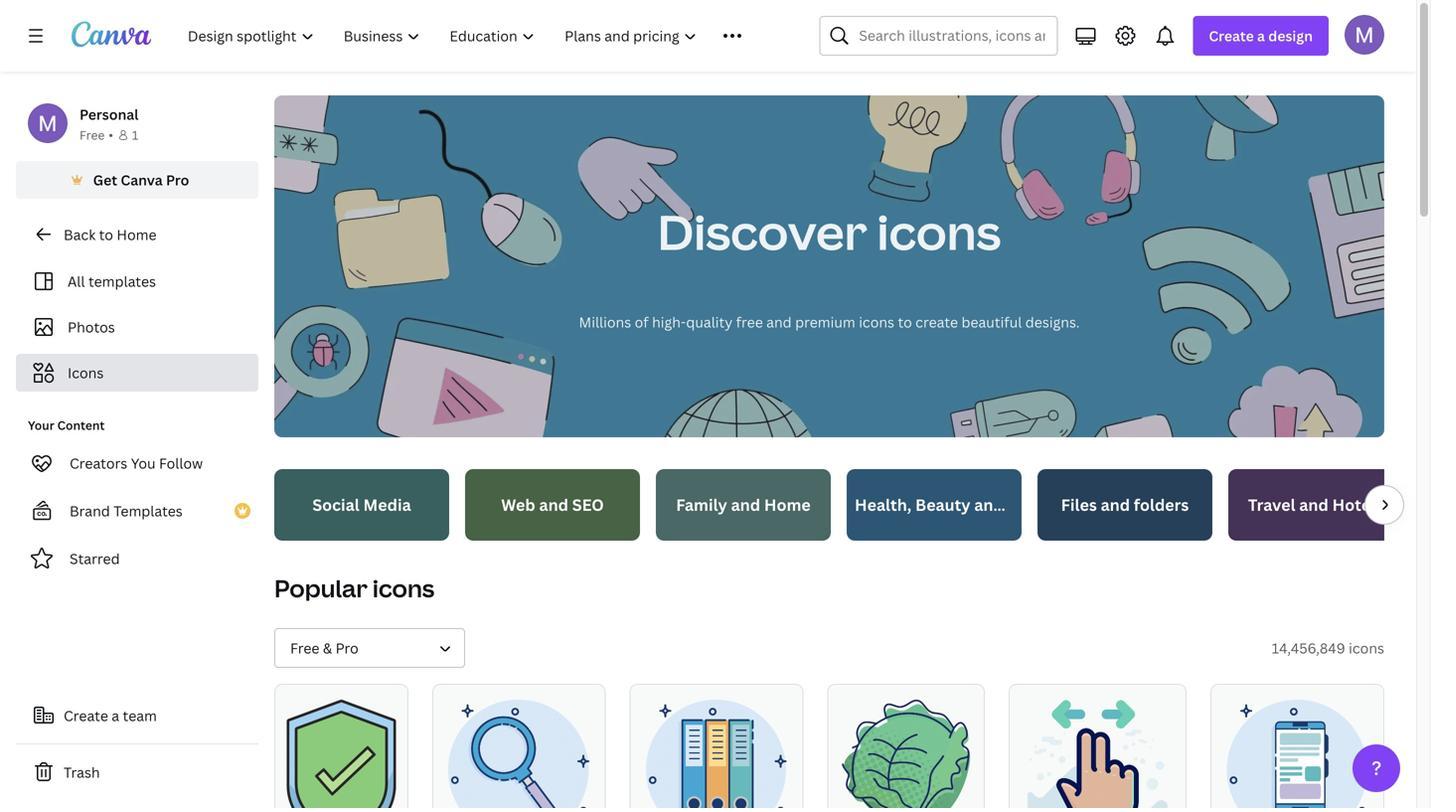 Task type: describe. For each thing, give the bounding box(es) containing it.
and right beauty
[[975, 494, 1004, 515]]

pro for get canva pro
[[166, 171, 189, 189]]

web and seo link
[[465, 469, 640, 541]]

home for back to home
[[117, 225, 157, 244]]

all
[[68, 272, 85, 291]]

a for team
[[112, 706, 119, 725]]

and for travel and hotels
[[1300, 494, 1329, 515]]

health,
[[855, 494, 912, 515]]

create for create a design
[[1209, 26, 1254, 45]]

trash
[[64, 763, 100, 782]]

create a team button
[[16, 696, 258, 736]]

brand templates link
[[16, 491, 258, 531]]

templates
[[114, 502, 183, 520]]

your content
[[28, 417, 105, 433]]

you
[[131, 454, 156, 473]]

social media link
[[274, 469, 449, 541]]

back to home
[[64, 225, 157, 244]]

design
[[1269, 26, 1313, 45]]

media
[[363, 494, 411, 515]]

magnifying glass detailed   style icon image
[[448, 700, 590, 808]]

get canva pro button
[[16, 161, 258, 199]]

beauty
[[916, 494, 971, 515]]

files and folders
[[1061, 494, 1189, 515]]

create for create a team
[[64, 706, 108, 725]]

folders
[[1134, 494, 1189, 515]]

icons for 14,456,849 icons
[[1349, 639, 1385, 658]]

web
[[501, 494, 536, 515]]

office books detailed   style icons image
[[646, 700, 788, 808]]

brand
[[70, 502, 110, 520]]

all templates
[[68, 272, 156, 291]]

free
[[736, 313, 763, 332]]

health, beauty and fashion
[[855, 494, 1068, 515]]

free & pro
[[290, 639, 359, 658]]

beautiful
[[962, 313, 1022, 332]]

creators you follow
[[70, 454, 203, 473]]

fashion
[[1008, 494, 1068, 515]]

web and seo
[[501, 494, 604, 515]]

travel and hotels
[[1249, 494, 1384, 515]]

of
[[635, 313, 649, 332]]

all templates link
[[28, 262, 247, 300]]

family
[[676, 494, 728, 515]]

photos
[[68, 318, 115, 337]]

&
[[323, 639, 332, 658]]

free & pro button
[[274, 628, 465, 668]]

social
[[313, 494, 360, 515]]

and for web and seo
[[539, 494, 569, 515]]

travel
[[1249, 494, 1296, 515]]

high-
[[652, 313, 686, 332]]

popular icons
[[274, 572, 435, 604]]

back to home link
[[16, 215, 258, 255]]

free •
[[80, 127, 113, 143]]



Task type: locate. For each thing, give the bounding box(es) containing it.
discover icons
[[658, 199, 1001, 264]]

a for design
[[1258, 26, 1266, 45]]

home
[[117, 225, 157, 244], [764, 494, 811, 515]]

top level navigation element
[[175, 16, 772, 56], [175, 16, 772, 56]]

team
[[123, 706, 157, 725]]

personal
[[80, 105, 139, 124]]

social media
[[313, 494, 411, 515]]

14,456,849 icons
[[1272, 639, 1385, 658]]

get
[[93, 171, 117, 189]]

create left team
[[64, 706, 108, 725]]

0 vertical spatial create
[[1209, 26, 1254, 45]]

•
[[109, 127, 113, 143]]

gesture left right image
[[1026, 700, 1171, 808]]

pro right "canva" at the top
[[166, 171, 189, 189]]

1 horizontal spatial create
[[1209, 26, 1254, 45]]

maria williams image
[[1345, 15, 1385, 54]]

1 vertical spatial home
[[764, 494, 811, 515]]

free for free & pro
[[290, 639, 320, 658]]

free left the &
[[290, 639, 320, 658]]

free left the •
[[80, 127, 105, 143]]

a left team
[[112, 706, 119, 725]]

pro
[[166, 171, 189, 189], [336, 639, 359, 658]]

pro for free & pro
[[336, 639, 359, 658]]

premium
[[795, 313, 856, 332]]

0 vertical spatial free
[[80, 127, 105, 143]]

0 horizontal spatial home
[[117, 225, 157, 244]]

create a design
[[1209, 26, 1313, 45]]

follow
[[159, 454, 203, 473]]

back
[[64, 225, 96, 244]]

create
[[916, 313, 958, 332]]

templates
[[88, 272, 156, 291]]

0 vertical spatial a
[[1258, 26, 1266, 45]]

a inside button
[[112, 706, 119, 725]]

None search field
[[820, 16, 1058, 56]]

and right family
[[731, 494, 761, 515]]

trash link
[[16, 753, 258, 792]]

icons
[[68, 363, 104, 382]]

millions of high-quality free and premium icons to create beautiful designs.
[[579, 313, 1080, 332]]

a inside dropdown button
[[1258, 26, 1266, 45]]

quality
[[686, 313, 733, 332]]

1 horizontal spatial to
[[898, 313, 912, 332]]

icons up create
[[877, 199, 1001, 264]]

1 vertical spatial to
[[898, 313, 912, 332]]

family and home
[[676, 494, 811, 515]]

creators
[[70, 454, 128, 473]]

files
[[1061, 494, 1097, 515]]

to left create
[[898, 313, 912, 332]]

1 horizontal spatial pro
[[336, 639, 359, 658]]

starred
[[70, 549, 120, 568]]

create
[[1209, 26, 1254, 45], [64, 706, 108, 725]]

1 vertical spatial a
[[112, 706, 119, 725]]

and for files and folders
[[1101, 494, 1130, 515]]

and right free
[[767, 313, 792, 332]]

and right travel
[[1300, 494, 1329, 515]]

files and folders link
[[1038, 469, 1213, 541]]

travel and hotels link
[[1229, 469, 1404, 541]]

creators you follow link
[[16, 443, 258, 483]]

and left the seo
[[539, 494, 569, 515]]

icons right 14,456,849
[[1349, 639, 1385, 658]]

0 vertical spatial pro
[[166, 171, 189, 189]]

icons for discover icons
[[877, 199, 1001, 264]]

icons for popular icons
[[373, 572, 435, 604]]

content
[[57, 417, 105, 433]]

and for family and home
[[731, 494, 761, 515]]

create left design
[[1209, 26, 1254, 45]]

to
[[99, 225, 113, 244], [898, 313, 912, 332]]

create a design button
[[1193, 16, 1329, 56]]

hotels
[[1333, 494, 1384, 515]]

create inside dropdown button
[[1209, 26, 1254, 45]]

icons up free & pro dropdown button
[[373, 572, 435, 604]]

family and home link
[[656, 469, 831, 541]]

cabbage icon image
[[842, 700, 971, 808]]

1 horizontal spatial home
[[764, 494, 811, 515]]

0 vertical spatial to
[[99, 225, 113, 244]]

0 horizontal spatial a
[[112, 706, 119, 725]]

1 vertical spatial pro
[[336, 639, 359, 658]]

free
[[80, 127, 105, 143], [290, 639, 320, 658]]

smartphone technology detailed   style icon image
[[1227, 700, 1369, 808]]

1 vertical spatial create
[[64, 706, 108, 725]]

to right back
[[99, 225, 113, 244]]

icons
[[877, 199, 1001, 264], [859, 313, 895, 332], [373, 572, 435, 604], [1349, 639, 1385, 658]]

popular
[[274, 572, 368, 604]]

to inside 'link'
[[99, 225, 113, 244]]

home inside "family and home" link
[[764, 494, 811, 515]]

designs.
[[1026, 313, 1080, 332]]

1 horizontal spatial a
[[1258, 26, 1266, 45]]

pro inside button
[[166, 171, 189, 189]]

a left design
[[1258, 26, 1266, 45]]

home right family
[[764, 494, 811, 515]]

photos link
[[28, 308, 247, 346]]

create a team
[[64, 706, 157, 725]]

pro right the &
[[336, 639, 359, 658]]

0 horizontal spatial create
[[64, 706, 108, 725]]

home inside back to home 'link'
[[117, 225, 157, 244]]

0 horizontal spatial free
[[80, 127, 105, 143]]

discover
[[658, 199, 868, 264]]

starred link
[[16, 539, 258, 579]]

free inside dropdown button
[[290, 639, 320, 658]]

create inside button
[[64, 706, 108, 725]]

icons right premium
[[859, 313, 895, 332]]

get canva pro
[[93, 171, 189, 189]]

canva
[[121, 171, 163, 189]]

14,456,849
[[1272, 639, 1346, 658]]

Search search field
[[859, 17, 1045, 55]]

0 horizontal spatial to
[[99, 225, 113, 244]]

0 horizontal spatial pro
[[166, 171, 189, 189]]

health, beauty and fashion link
[[847, 469, 1068, 541]]

1 horizontal spatial free
[[290, 639, 320, 658]]

a
[[1258, 26, 1266, 45], [112, 706, 119, 725]]

home up all templates link
[[117, 225, 157, 244]]

and
[[767, 313, 792, 332], [539, 494, 569, 515], [731, 494, 761, 515], [975, 494, 1004, 515], [1101, 494, 1130, 515], [1300, 494, 1329, 515]]

your
[[28, 417, 54, 433]]

millions
[[579, 313, 632, 332]]

0 vertical spatial home
[[117, 225, 157, 244]]

home for family and home
[[764, 494, 811, 515]]

seo
[[572, 494, 604, 515]]

shield protection check mark internet flat line style image
[[287, 700, 396, 808]]

1
[[132, 127, 138, 143]]

and right files
[[1101, 494, 1130, 515]]

1 vertical spatial free
[[290, 639, 320, 658]]

brand templates
[[70, 502, 183, 520]]

pro inside dropdown button
[[336, 639, 359, 658]]

free for free •
[[80, 127, 105, 143]]



Task type: vqa. For each thing, say whether or not it's contained in the screenshot.
Whiteboard image
no



